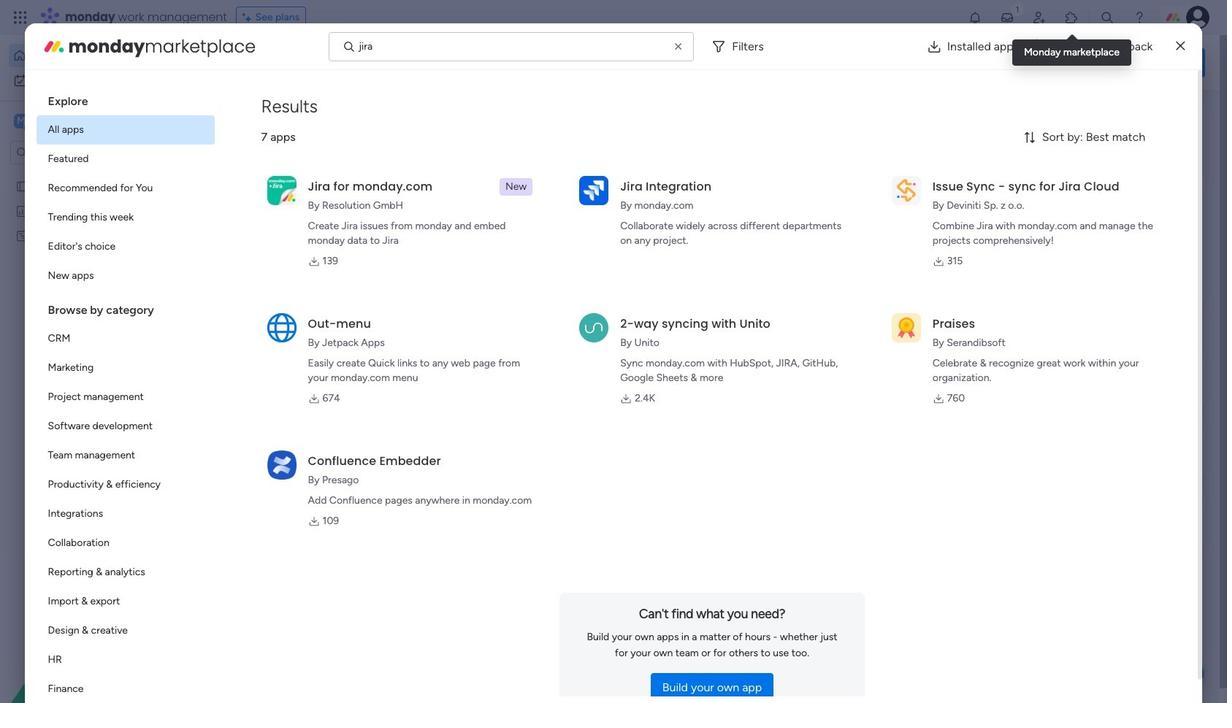 Task type: describe. For each thing, give the bounding box(es) containing it.
dapulse x slim image
[[1177, 38, 1185, 55]]

1 vertical spatial lottie animation image
[[0, 556, 186, 704]]

monday marketplace image
[[1065, 10, 1079, 25]]

monday marketplace image
[[42, 35, 65, 58]]

0 horizontal spatial lottie animation element
[[0, 556, 186, 704]]

select product image
[[13, 10, 28, 25]]

v2 user feedback image
[[998, 54, 1009, 71]]

invite members image
[[1032, 10, 1047, 25]]

notifications image
[[968, 10, 983, 25]]

see plans image
[[242, 9, 256, 26]]

0 horizontal spatial workspace image
[[14, 113, 28, 129]]



Task type: vqa. For each thing, say whether or not it's contained in the screenshot.
"Restore" image
no



Task type: locate. For each thing, give the bounding box(es) containing it.
1 vertical spatial heading
[[36, 291, 215, 324]]

quick search results list box
[[226, 137, 951, 330]]

help image
[[1133, 10, 1147, 25]]

templates image image
[[1000, 110, 1192, 211]]

app logo image
[[267, 176, 296, 205], [580, 176, 609, 205], [892, 176, 921, 205], [267, 313, 296, 342], [580, 313, 609, 342], [892, 313, 921, 342], [267, 451, 296, 480]]

update feed image
[[1000, 10, 1015, 25]]

component image
[[657, 614, 669, 627]]

0 vertical spatial lottie animation image
[[573, 35, 984, 91]]

1 image
[[1011, 1, 1024, 17]]

v2 bolt switch image
[[1112, 54, 1121, 71]]

jacob simon image
[[1187, 6, 1210, 29]]

contact sales element
[[986, 489, 1206, 548]]

0 vertical spatial heading
[[36, 82, 215, 115]]

workspace image up public board image
[[14, 113, 28, 129]]

workspace image left component image
[[611, 592, 646, 627]]

1 vertical spatial workspace image
[[611, 592, 646, 627]]

search everything image
[[1100, 10, 1115, 25]]

workspace selection element
[[14, 113, 122, 132]]

Search in workspace field
[[31, 144, 122, 161]]

0 vertical spatial workspace image
[[14, 113, 28, 129]]

list box
[[36, 82, 215, 704], [0, 171, 186, 445]]

1 element
[[373, 348, 391, 365]]

1 horizontal spatial lottie animation element
[[573, 35, 984, 91]]

option
[[9, 44, 178, 67], [9, 69, 178, 92], [36, 115, 215, 145], [36, 145, 215, 174], [0, 173, 186, 176], [36, 174, 215, 203], [36, 203, 215, 232], [36, 232, 215, 262], [36, 262, 215, 291], [36, 324, 215, 354], [36, 354, 215, 383], [36, 383, 215, 412], [36, 412, 215, 441], [36, 441, 215, 471], [36, 471, 215, 500], [36, 500, 215, 529], [36, 529, 215, 558], [36, 558, 215, 587], [36, 587, 215, 617], [36, 617, 215, 646], [36, 646, 215, 675], [36, 675, 215, 704]]

public board image
[[15, 179, 29, 193]]

lottie animation image
[[573, 35, 984, 91], [0, 556, 186, 704]]

lottie animation element
[[573, 35, 984, 91], [0, 556, 186, 704]]

1 heading from the top
[[36, 82, 215, 115]]

2 heading from the top
[[36, 291, 215, 324]]

1 horizontal spatial lottie animation image
[[573, 35, 984, 91]]

help center element
[[986, 419, 1206, 477]]

1 horizontal spatial workspace image
[[611, 592, 646, 627]]

1 vertical spatial lottie animation element
[[0, 556, 186, 704]]

workspace image
[[14, 113, 28, 129], [611, 592, 646, 627]]

0 horizontal spatial lottie animation image
[[0, 556, 186, 704]]

0 vertical spatial lottie animation element
[[573, 35, 984, 91]]

heading
[[36, 82, 215, 115], [36, 291, 215, 324]]

public dashboard image
[[15, 204, 29, 218]]

getting started element
[[986, 349, 1206, 407]]



